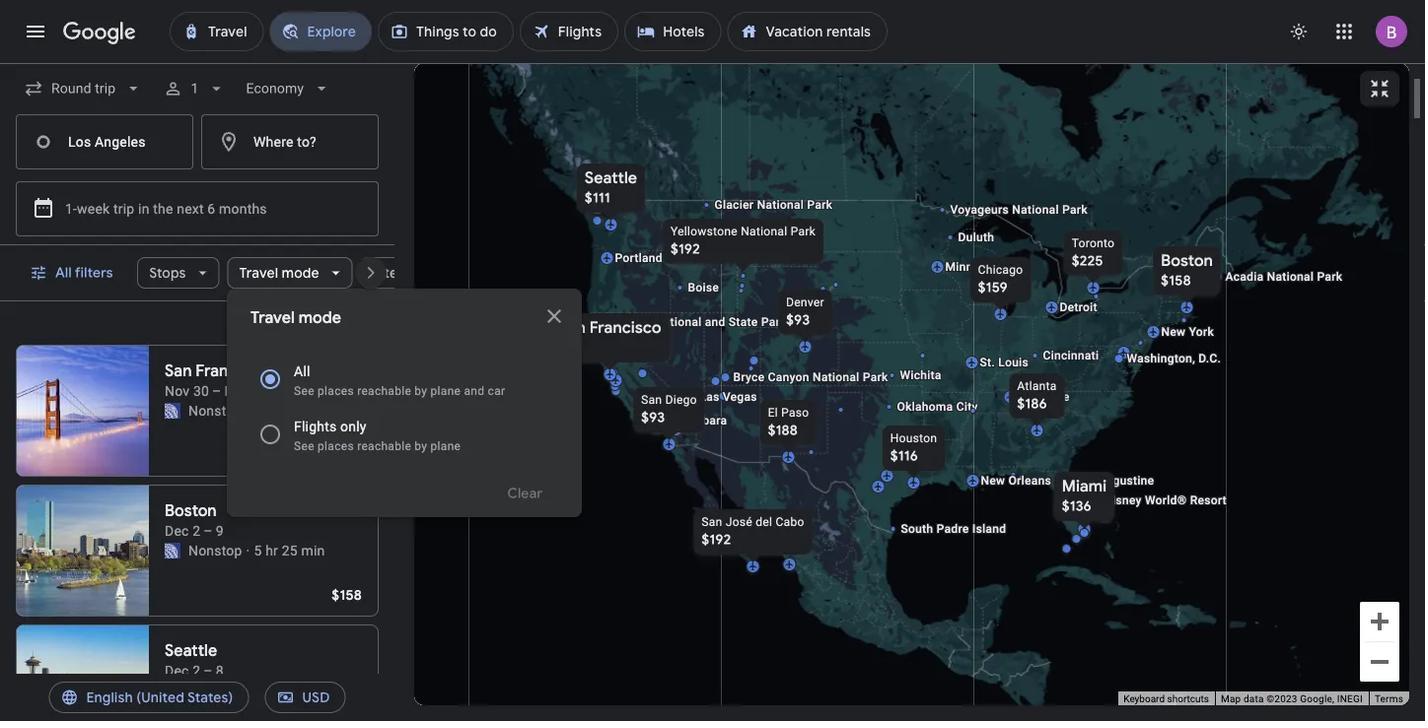 Task type: vqa. For each thing, say whether or not it's contained in the screenshot.
National related to Voyageurs National Park
yes



Task type: locate. For each thing, give the bounding box(es) containing it.
by down all see places reachable by plane and car
[[415, 440, 427, 454]]

francisco
[[589, 318, 661, 338], [196, 361, 268, 382]]

by
[[415, 385, 427, 398], [415, 440, 427, 454]]

dec up spirit image at left
[[165, 663, 189, 680]]

national right canyon on the bottom of page
[[813, 371, 860, 385]]

spirit image
[[165, 683, 180, 699]]

0 vertical spatial 93 us dollars text field
[[786, 312, 810, 329]]

1 vertical spatial and
[[464, 385, 485, 398]]

1 vertical spatial $158
[[332, 587, 362, 605]]

$94 down only
[[338, 447, 362, 465]]

travel up 'about'
[[239, 264, 278, 282]]

0 vertical spatial by
[[415, 385, 427, 398]]

1 horizontal spatial $192
[[702, 532, 731, 549]]

1 vertical spatial 1
[[254, 403, 262, 419]]

1 vertical spatial places
[[318, 440, 354, 454]]

24
[[282, 403, 298, 419]]

portland
[[615, 251, 663, 265]]

0 vertical spatial hr
[[265, 403, 278, 419]]

1 horizontal spatial and
[[705, 316, 726, 329]]

1 vertical spatial $93
[[641, 409, 665, 427]]

places down only
[[318, 440, 354, 454]]

0 vertical spatial 1
[[191, 80, 199, 97]]

all
[[55, 264, 72, 282], [294, 363, 310, 380]]

1 inside popup button
[[191, 80, 199, 97]]

$93
[[786, 312, 810, 329], [641, 409, 665, 427]]

6 right the 30 – dec
[[252, 383, 260, 399]]

seattle for seattle $111
[[585, 168, 637, 188]]

1 vertical spatial see
[[294, 440, 314, 454]]

$158 inside boston $158
[[1161, 272, 1191, 290]]

nov
[[165, 383, 190, 399]]

1 horizontal spatial st.
[[1079, 474, 1095, 488]]

san up "nov"
[[165, 361, 192, 382]]

1 for 1 hr 24 min
[[254, 403, 262, 419]]

view smaller map image
[[1368, 77, 1392, 101]]

voyageurs national park
[[950, 203, 1088, 217]]

1 horizontal spatial seattle
[[585, 168, 637, 188]]

93 us dollars text field down denver
[[786, 312, 810, 329]]

0 vertical spatial mode
[[281, 264, 319, 282]]

national down boise
[[655, 316, 702, 329]]

$192
[[671, 241, 700, 258], [702, 532, 731, 549]]

0 horizontal spatial 93 us dollars text field
[[641, 409, 665, 427]]

0 vertical spatial seattle
[[585, 168, 637, 188]]

0 vertical spatial new
[[1161, 325, 1186, 339]]

0 horizontal spatial francisco
[[196, 361, 268, 382]]

reachable up flights only see places reachable by plane
[[357, 385, 411, 398]]

park
[[807, 198, 833, 212], [1062, 203, 1088, 217], [791, 225, 816, 239], [1317, 270, 1343, 284], [863, 371, 888, 385]]

and
[[705, 316, 726, 329], [464, 385, 485, 398]]

0 vertical spatial travel mode
[[239, 264, 319, 282]]

1 see from the top
[[294, 385, 314, 398]]

seattle $111
[[585, 168, 637, 207]]

0 horizontal spatial seattle
[[165, 642, 217, 662]]

atlanta
[[1017, 380, 1057, 394]]

1 horizontal spatial $94
[[559, 339, 583, 357]]

week
[[77, 201, 110, 217]]

1 vertical spatial nonstop
[[188, 543, 242, 559]]

st.
[[980, 356, 995, 370], [1079, 474, 1095, 488]]

park inside yellowstone national park $192
[[791, 225, 816, 239]]

san inside san diego $93
[[641, 394, 662, 407]]

by up flights only see places reachable by plane
[[415, 385, 427, 398]]

hr right 5
[[265, 543, 278, 559]]

0 vertical spatial francisco
[[589, 318, 661, 338]]

glacier
[[715, 198, 754, 212]]

$94 inside san francisco $94
[[559, 339, 583, 357]]

5
[[254, 543, 262, 559]]

1 dec from the top
[[165, 523, 189, 539]]

4
[[240, 683, 247, 699]]

Where to? text field
[[201, 114, 379, 170]]

111 US dollars text field
[[585, 189, 610, 207]]

mode down travel mode popup button
[[299, 308, 341, 328]]

159 US dollars text field
[[978, 279, 1008, 297]]

san inside san francisco $94
[[559, 318, 586, 338]]

park up the toronto
[[1062, 203, 1088, 217]]

$192 down josé at the right bottom
[[702, 532, 731, 549]]

1 by from the top
[[415, 385, 427, 398]]

parks
[[761, 316, 793, 329]]

san up $192 text box
[[702, 516, 722, 530]]

1 horizontal spatial new
[[1161, 325, 1186, 339]]

0 vertical spatial places
[[318, 385, 354, 398]]

0 horizontal spatial $93
[[641, 409, 665, 427]]

san
[[559, 318, 586, 338], [165, 361, 192, 382], [641, 394, 662, 407], [702, 516, 722, 530]]

0 horizontal spatial new
[[981, 474, 1005, 488]]

san inside san francisco nov 30 – dec 6
[[165, 361, 192, 382]]

park up yellowstone national park $192
[[807, 198, 833, 212]]

boston for boston dec 2 – 9
[[165, 502, 217, 522]]

national for yellowstone national park $192
[[741, 225, 787, 239]]

see up 24
[[294, 385, 314, 398]]

redwood
[[600, 316, 652, 329]]

boston for boston $158
[[1161, 251, 1213, 271]]

bozeman
[[746, 249, 798, 262]]

nonstop down the 30 – dec
[[188, 403, 242, 419]]

mode inside popup button
[[281, 264, 319, 282]]

1 hr 24 min
[[254, 403, 325, 419]]

boston inside map region
[[1161, 251, 1213, 271]]

min right 24
[[301, 403, 325, 419]]

francisco down portland
[[589, 318, 661, 338]]

all left filters
[[55, 264, 72, 282]]

and inside all see places reachable by plane and car
[[464, 385, 485, 398]]

hr right 4
[[251, 683, 264, 699]]

stops button
[[137, 250, 219, 297]]

nonstop
[[188, 403, 242, 419], [188, 543, 242, 559]]

1 vertical spatial by
[[415, 440, 427, 454]]

voyageurs
[[950, 203, 1009, 217]]

0 vertical spatial and
[[705, 316, 726, 329]]

travel mode up 'about'
[[239, 264, 319, 282]]

dec inside seattle dec 2 – 8
[[165, 663, 189, 680]]

6 inside button
[[207, 201, 215, 217]]

1 stop
[[188, 683, 228, 699]]

(united
[[136, 689, 184, 707]]

travel mode down travel mode popup button
[[251, 308, 341, 328]]

bryce
[[733, 371, 765, 385]]

1 horizontal spatial $158
[[1161, 272, 1191, 290]]

0 vertical spatial all
[[55, 264, 72, 282]]

0 horizontal spatial all
[[55, 264, 72, 282]]

and left state
[[705, 316, 726, 329]]

1 vertical spatial travel
[[251, 308, 295, 328]]

san for san diego
[[641, 394, 662, 407]]

google,
[[1300, 694, 1335, 706]]

main menu image
[[24, 20, 47, 43]]

seattle inside seattle dec 2 – 8
[[165, 642, 217, 662]]

2 by from the top
[[415, 440, 427, 454]]

1 horizontal spatial 6
[[252, 383, 260, 399]]

francisco for san francisco $94
[[589, 318, 661, 338]]

6 right next
[[207, 201, 215, 217]]

seattle up $111
[[585, 168, 637, 188]]

redwood national and state parks
[[600, 316, 793, 329]]

travel down travel mode popup button
[[251, 308, 295, 328]]

st. left louis
[[980, 356, 995, 370]]

hr left 24
[[265, 403, 278, 419]]

stops
[[149, 264, 185, 282]]

national
[[757, 198, 804, 212], [1012, 203, 1059, 217], [741, 225, 787, 239], [1267, 270, 1314, 284], [655, 316, 702, 329], [813, 371, 860, 385]]

1 vertical spatial st.
[[1079, 474, 1095, 488]]

travel
[[239, 264, 278, 282], [251, 308, 295, 328]]

hr for san francisco
[[265, 403, 278, 419]]

travel mode button
[[227, 250, 352, 297]]

0 vertical spatial dec
[[165, 523, 189, 539]]

loading results progress bar
[[0, 63, 1425, 67]]

travel inside popup button
[[239, 264, 278, 282]]

las
[[700, 391, 720, 404]]

0 vertical spatial reachable
[[357, 385, 411, 398]]

san inside san josé del cabo $192
[[702, 516, 722, 530]]

francisco up the 30 – dec
[[196, 361, 268, 382]]

188 US dollars text field
[[768, 422, 798, 440]]

0 vertical spatial see
[[294, 385, 314, 398]]

national for voyageurs national park
[[1012, 203, 1059, 217]]

reachable inside flights only see places reachable by plane
[[357, 440, 411, 454]]

1 places from the top
[[318, 385, 354, 398]]

boston up the 2 – 9
[[165, 502, 217, 522]]

1 vertical spatial 93 us dollars text field
[[641, 409, 665, 427]]

$94
[[559, 339, 583, 357], [338, 447, 362, 465]]

park for voyageurs national park
[[1062, 203, 1088, 217]]

walt
[[1077, 494, 1101, 508]]

0 vertical spatial $192
[[671, 241, 700, 258]]

see down the flights
[[294, 440, 314, 454]]

world®
[[1145, 494, 1187, 508]]

park right acadia
[[1317, 270, 1343, 284]]

all up 24
[[294, 363, 310, 380]]

2 nonstop from the top
[[188, 543, 242, 559]]

boston dec 2 – 9
[[165, 502, 224, 539]]

all inside button
[[55, 264, 72, 282]]

national for acadia national park
[[1267, 270, 1314, 284]]

plane down all see places reachable by plane and car
[[431, 440, 461, 454]]

1 vertical spatial seattle
[[165, 642, 217, 662]]

del
[[756, 516, 772, 530]]

dec
[[165, 523, 189, 539], [165, 663, 189, 680]]

national right glacier
[[757, 198, 804, 212]]

1 horizontal spatial $93
[[786, 312, 810, 329]]

0 vertical spatial st.
[[980, 356, 995, 370]]

francisco inside san francisco $94
[[589, 318, 661, 338]]

walt disney world® resort
[[1077, 494, 1227, 508]]

0 vertical spatial nonstop
[[188, 403, 242, 419]]

min right 25
[[301, 543, 325, 559]]

and left car
[[464, 385, 485, 398]]

new left the orleans
[[981, 474, 1005, 488]]

©2023
[[1267, 694, 1298, 706]]

None text field
[[16, 114, 193, 170]]

1 horizontal spatial boston
[[1161, 251, 1213, 271]]

duluth
[[958, 231, 994, 245]]

plane left car
[[431, 385, 461, 398]]

1 vertical spatial new
[[981, 474, 1005, 488]]

orleans
[[1009, 474, 1051, 488]]

seattle for seattle dec 2 – 8
[[165, 642, 217, 662]]

0 vertical spatial $158
[[1161, 272, 1191, 290]]

only
[[340, 419, 366, 435]]

$192 down yellowstone
[[671, 241, 700, 258]]

2 vertical spatial hr
[[251, 683, 264, 699]]

1 vertical spatial mode
[[299, 308, 341, 328]]

acadia
[[1225, 270, 1264, 284]]

national right the voyageurs on the top right of the page
[[1012, 203, 1059, 217]]

terms
[[1375, 694, 1403, 706]]

0 vertical spatial plane
[[431, 385, 461, 398]]

2 dec from the top
[[165, 663, 189, 680]]

0 vertical spatial travel
[[239, 264, 278, 282]]

houston $116
[[890, 432, 937, 466]]

national inside yellowstone national park $192
[[741, 225, 787, 239]]

seattle inside map region
[[585, 168, 637, 188]]

boston inside boston dec 2 – 9
[[165, 502, 217, 522]]

1 vertical spatial francisco
[[196, 361, 268, 382]]

0 horizontal spatial st.
[[980, 356, 995, 370]]

1 vertical spatial min
[[301, 543, 325, 559]]

1 plane from the top
[[431, 385, 461, 398]]

1 vertical spatial boston
[[165, 502, 217, 522]]

travel mode inside popup button
[[239, 264, 319, 282]]

south
[[901, 523, 933, 537]]

93 us dollars text field left barbara
[[641, 409, 665, 427]]

None field
[[16, 71, 151, 107], [238, 71, 339, 107], [16, 71, 151, 107], [238, 71, 339, 107]]

glacier national park
[[715, 198, 833, 212]]

0 horizontal spatial and
[[464, 385, 485, 398]]

francisco inside san francisco nov 30 – dec 6
[[196, 361, 268, 382]]

all inside all see places reachable by plane and car
[[294, 363, 310, 380]]

places up only
[[318, 385, 354, 398]]

2 reachable from the top
[[357, 440, 411, 454]]

nashville
[[1018, 391, 1070, 404]]

1 vertical spatial travel mode
[[251, 308, 341, 328]]

1 nonstop from the top
[[188, 403, 242, 419]]

none text field inside the 'filters' form
[[16, 114, 193, 170]]

2 see from the top
[[294, 440, 314, 454]]

seattle up 2 – 8
[[165, 642, 217, 662]]

0 horizontal spatial 6
[[207, 201, 215, 217]]

miami
[[1062, 477, 1107, 497]]

0 vertical spatial min
[[301, 403, 325, 419]]

boston up 158 us dollars text box
[[1161, 251, 1213, 271]]

0 vertical spatial boston
[[1161, 251, 1213, 271]]

2 vertical spatial 1
[[188, 683, 196, 699]]

paso
[[781, 406, 809, 420]]

0 vertical spatial $93
[[786, 312, 810, 329]]

1 vertical spatial dec
[[165, 663, 189, 680]]

united image
[[165, 543, 180, 559]]

$93 down denver
[[786, 312, 810, 329]]

nonstop for francisco
[[188, 403, 242, 419]]

2 places from the top
[[318, 440, 354, 454]]

94 US dollars text field
[[338, 447, 362, 465]]

 image
[[246, 541, 250, 561]]

plane inside flights only see places reachable by plane
[[431, 440, 461, 454]]

dec inside boston dec 2 – 9
[[165, 523, 189, 539]]

1 reachable from the top
[[357, 385, 411, 398]]

new york
[[1161, 325, 1214, 339]]

mode
[[281, 264, 319, 282], [299, 308, 341, 328]]

see
[[294, 385, 314, 398], [294, 440, 314, 454]]

1 vertical spatial reachable
[[357, 440, 411, 454]]

nonstop down the 2 – 9
[[188, 543, 242, 559]]

seattle dec 2 – 8
[[165, 642, 224, 680]]

san up the santa
[[641, 394, 662, 407]]

canyon
[[768, 371, 809, 385]]

d.c.
[[1199, 352, 1221, 366]]

san for san francisco
[[559, 318, 586, 338]]

1
[[191, 80, 199, 97], [254, 403, 262, 419], [188, 683, 196, 699]]

all for all filters
[[55, 264, 72, 282]]

new up washington, d.c.
[[1161, 325, 1186, 339]]

min right 43
[[287, 683, 311, 699]]

1-week trip in the next 6 months button
[[16, 181, 379, 237]]

0 horizontal spatial $158
[[332, 587, 362, 605]]

places inside all see places reachable by plane and car
[[318, 385, 354, 398]]

1 vertical spatial $192
[[702, 532, 731, 549]]

136 US dollars text field
[[1062, 498, 1092, 516]]

josé
[[726, 516, 753, 530]]

1 vertical spatial plane
[[431, 440, 461, 454]]

93 US dollars text field
[[786, 312, 810, 329], [641, 409, 665, 427]]

yellowstone
[[671, 225, 738, 239]]

reachable down only
[[357, 440, 411, 454]]

2 plane from the top
[[431, 440, 461, 454]]

st. for st. louis
[[980, 356, 995, 370]]

park up the bozeman
[[791, 225, 816, 239]]

1 vertical spatial all
[[294, 363, 310, 380]]

yellowstone national park $192
[[671, 225, 816, 258]]

$93 left barbara
[[641, 409, 665, 427]]

$94 down close dialog icon
[[559, 339, 583, 357]]

dec up united icon
[[165, 523, 189, 539]]

186 US dollars text field
[[1017, 395, 1047, 413]]

0 horizontal spatial $192
[[671, 241, 700, 258]]

0 vertical spatial $94
[[559, 339, 583, 357]]

2 vertical spatial min
[[287, 683, 311, 699]]

1 vertical spatial 6
[[252, 383, 260, 399]]

san up 94 us dollars text field
[[559, 318, 586, 338]]

park for glacier national park
[[807, 198, 833, 212]]

0 horizontal spatial boston
[[165, 502, 217, 522]]

houston
[[890, 432, 937, 446]]

1 horizontal spatial all
[[294, 363, 310, 380]]

dec for boston
[[165, 523, 189, 539]]

1 horizontal spatial 93 us dollars text field
[[786, 312, 810, 329]]

$93 inside denver $93
[[786, 312, 810, 329]]

nonstop for dec
[[188, 543, 242, 559]]

1 horizontal spatial francisco
[[589, 318, 661, 338]]

st. up walt
[[1079, 474, 1095, 488]]

national up the bozeman
[[741, 225, 787, 239]]

mode up about these results
[[281, 264, 319, 282]]

national right acadia
[[1267, 270, 1314, 284]]

island
[[972, 523, 1006, 537]]

interests
[[372, 264, 430, 282]]

0 horizontal spatial $94
[[338, 447, 362, 465]]

washington,
[[1127, 352, 1195, 366]]

0 vertical spatial 6
[[207, 201, 215, 217]]



Task type: describe. For each thing, give the bounding box(es) containing it.
denver
[[786, 296, 824, 310]]

keyboard shortcuts button
[[1124, 693, 1209, 707]]

chicago
[[978, 263, 1023, 277]]

$192 inside yellowstone national park $192
[[671, 241, 700, 258]]

2 – 9
[[193, 523, 224, 539]]

$186
[[1017, 395, 1047, 413]]

hr for seattle
[[251, 683, 264, 699]]

192 US dollars text field
[[702, 532, 731, 549]]

las vegas
[[700, 391, 757, 404]]

about
[[246, 319, 279, 332]]

louis
[[998, 356, 1029, 370]]

new for new orleans
[[981, 474, 1005, 488]]

1-
[[65, 201, 77, 217]]

$116
[[890, 448, 918, 466]]

all filters button
[[18, 250, 129, 297]]

25
[[282, 543, 298, 559]]

1 for 1
[[191, 80, 199, 97]]

places inside flights only see places reachable by plane
[[318, 440, 354, 454]]

1 vertical spatial hr
[[265, 543, 278, 559]]

plane inside all see places reachable by plane and car
[[431, 385, 461, 398]]

barbara
[[684, 414, 727, 428]]

$188
[[768, 422, 798, 440]]

san francisco nov 30 – dec 6
[[165, 361, 268, 399]]

225 US dollars text field
[[1072, 252, 1103, 270]]

2 – 8
[[193, 663, 224, 680]]

43
[[267, 683, 283, 699]]

new for new york
[[1161, 325, 1186, 339]]

by inside all see places reachable by plane and car
[[415, 385, 427, 398]]

in
[[138, 201, 150, 217]]

york
[[1189, 325, 1214, 339]]

park for acadia national park
[[1317, 270, 1343, 284]]

shortcuts
[[1167, 694, 1209, 706]]

miami $136
[[1062, 477, 1107, 516]]

boise
[[688, 281, 719, 295]]

93 us dollars text field for diego
[[641, 409, 665, 427]]

denver $93
[[786, 296, 824, 329]]

min for seattle
[[287, 683, 311, 699]]

states)
[[187, 689, 233, 707]]

data
[[1244, 694, 1264, 706]]

the
[[153, 201, 173, 217]]

filters
[[75, 264, 113, 282]]

5 hr 25 min
[[254, 543, 325, 559]]

atlanta $186
[[1017, 380, 1057, 413]]

$93 inside san diego $93
[[641, 409, 665, 427]]

192 US dollars text field
[[671, 241, 700, 258]]

1 for 1 stop
[[188, 683, 196, 699]]

158 US dollars text field
[[332, 587, 362, 605]]

next image
[[347, 250, 395, 297]]

resort
[[1190, 494, 1227, 508]]

toronto $225
[[1072, 237, 1115, 270]]

map
[[1221, 694, 1241, 706]]

english
[[86, 689, 133, 707]]

state
[[729, 316, 758, 329]]

english (united states) button
[[49, 675, 249, 722]]

cabo
[[776, 516, 804, 530]]

158 US dollars text field
[[1161, 272, 1191, 290]]

$111
[[585, 189, 610, 207]]

by inside flights only see places reachable by plane
[[415, 440, 427, 454]]

1 vertical spatial $94
[[338, 447, 362, 465]]

6 inside san francisco nov 30 – dec 6
[[252, 383, 260, 399]]

loreto
[[742, 524, 778, 538]]

usd
[[302, 689, 330, 707]]

1 button
[[155, 65, 234, 112]]

boston $158
[[1161, 251, 1213, 290]]

st. for st. augustine
[[1079, 474, 1095, 488]]

all see places reachable by plane and car
[[294, 363, 505, 398]]

change appearance image
[[1275, 8, 1323, 55]]

filters form
[[0, 63, 395, 246]]

keyboard
[[1124, 694, 1165, 706]]

flights only see places reachable by plane
[[294, 419, 461, 454]]

next
[[177, 201, 204, 217]]

interests button
[[360, 257, 464, 289]]

augustine
[[1098, 474, 1154, 488]]

116 US dollars text field
[[890, 448, 918, 466]]

93 us dollars text field for $93
[[786, 312, 810, 329]]

el paso $188
[[768, 406, 809, 440]]

flights
[[294, 419, 337, 435]]

park for yellowstone national park $192
[[791, 225, 816, 239]]

min for san francisco
[[301, 403, 325, 419]]

94 US dollars text field
[[559, 339, 583, 357]]

30 – dec
[[193, 383, 249, 399]]

results
[[316, 319, 354, 332]]

these
[[283, 319, 313, 332]]

travel mode option group
[[251, 352, 558, 463]]

park left 'wichita'
[[863, 371, 888, 385]]

trip
[[113, 201, 135, 217]]

national for glacier national park
[[757, 198, 804, 212]]

vegas
[[723, 391, 757, 404]]

dec for seattle
[[165, 663, 189, 680]]

map data ©2023 google, inegi
[[1221, 694, 1363, 706]]

reachable inside all see places reachable by plane and car
[[357, 385, 411, 398]]

washington, d.c.
[[1127, 352, 1221, 366]]

dallas
[[906, 437, 940, 451]]

and inside map region
[[705, 316, 726, 329]]

bryce canyon national park
[[733, 371, 888, 385]]

car
[[488, 385, 505, 398]]

$192 inside san josé del cabo $192
[[702, 532, 731, 549]]

stop
[[200, 683, 228, 699]]

francisco for san francisco nov 30 – dec 6
[[196, 361, 268, 382]]

$225
[[1072, 252, 1103, 270]]

minneapolis
[[945, 260, 1013, 274]]

see inside all see places reachable by plane and car
[[294, 385, 314, 398]]

san diego $93
[[641, 394, 697, 427]]

all filters
[[55, 264, 113, 282]]

cincinnati
[[1043, 349, 1099, 363]]

new orleans
[[981, 474, 1051, 488]]

see inside flights only see places reachable by plane
[[294, 440, 314, 454]]

english (united states)
[[86, 689, 233, 707]]

close dialog image
[[543, 305, 566, 328]]

santa barbara
[[648, 414, 727, 428]]

disney
[[1105, 494, 1142, 508]]

national for redwood national and state parks
[[655, 316, 702, 329]]

terms link
[[1375, 694, 1403, 706]]

oklahoma city
[[897, 400, 978, 414]]

1-week trip in the next 6 months
[[65, 201, 267, 217]]

map region
[[216, 0, 1425, 722]]

all for all see places reachable by plane and car
[[294, 363, 310, 380]]

city
[[956, 400, 978, 414]]

san for san josé del cabo
[[702, 516, 722, 530]]

san francisco $94
[[559, 318, 661, 357]]

united image
[[165, 403, 180, 419]]

inegi
[[1337, 694, 1363, 706]]

san josé del cabo $192
[[702, 516, 804, 549]]



